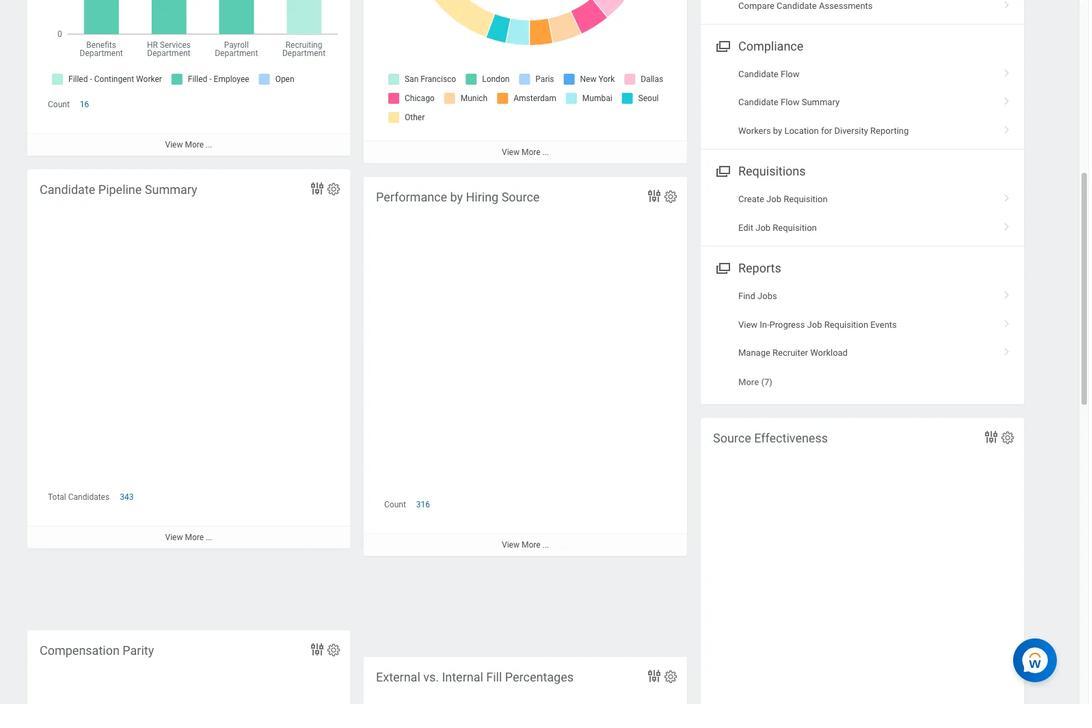 Task type: locate. For each thing, give the bounding box(es) containing it.
job right edit
[[756, 223, 771, 233]]

4 chevron right image from the top
[[998, 218, 1016, 232]]

configure performance by hiring source image
[[663, 189, 678, 204]]

source
[[502, 190, 540, 204], [713, 431, 751, 446]]

... inside job requisitions by location element
[[543, 148, 549, 157]]

316
[[416, 501, 430, 510]]

2 menu group image from the top
[[713, 162, 732, 180]]

job for create
[[766, 194, 781, 205]]

workload
[[810, 348, 848, 358]]

1 vertical spatial by
[[450, 190, 463, 204]]

...
[[206, 140, 212, 150], [543, 148, 549, 157], [543, 541, 549, 551]]

compliance
[[738, 39, 804, 53]]

candidate flow summary link
[[701, 88, 1024, 117]]

effectiveness
[[754, 431, 828, 446]]

chevron right image inside manage recruiter workload link
[[998, 343, 1016, 357]]

job requisitions by location element
[[364, 0, 687, 164]]

configure compensation parity image
[[326, 643, 341, 658]]

summary right pipeline
[[145, 183, 197, 197]]

chevron right image for progress
[[998, 315, 1016, 329]]

percentages
[[505, 671, 574, 685]]

source left effectiveness
[[713, 431, 751, 446]]

configure and view chart data image left configure external vs. internal fill percentages icon
[[646, 669, 663, 685]]

2 chevron right image from the top
[[998, 64, 1016, 78]]

requisition down find jobs link
[[824, 320, 868, 330]]

3 menu group image from the top
[[713, 259, 732, 277]]

2 vertical spatial menu group image
[[713, 259, 732, 277]]

1 chevron right image from the top
[[998, 93, 1016, 106]]

0 horizontal spatial configure and view chart data image
[[309, 181, 325, 197]]

view more ... link
[[27, 134, 350, 156], [364, 141, 687, 164], [364, 534, 687, 557]]

flow up candidate flow summary
[[781, 69, 800, 79]]

0 horizontal spatial configure and view chart data image
[[309, 642, 325, 658]]

more inside performance by hiring source element
[[522, 541, 541, 551]]

chevron right image
[[998, 93, 1016, 106], [998, 190, 1016, 203]]

by left hiring
[[450, 190, 463, 204]]

0 vertical spatial list
[[701, 60, 1024, 145]]

3 chevron right image from the top
[[998, 121, 1016, 135]]

configure and view chart data image inside performance by hiring source element
[[646, 188, 663, 204]]

view inside headcount & open positions element
[[165, 140, 183, 150]]

1 menu group image from the top
[[713, 36, 732, 55]]

assessments
[[819, 0, 873, 11]]

view in-progress job requisition events link
[[701, 311, 1024, 339]]

summary
[[802, 97, 840, 108], [145, 183, 197, 197]]

configure and view chart data image left the configure performance by hiring source image
[[646, 188, 663, 204]]

2 vertical spatial list
[[701, 283, 1024, 396]]

0 vertical spatial summary
[[802, 97, 840, 108]]

chevron right image inside candidate flow summary link
[[998, 93, 1016, 106]]

requisition
[[784, 194, 828, 205], [773, 223, 817, 233], [824, 320, 868, 330]]

manage recruiter workload
[[738, 348, 848, 358]]

count
[[48, 100, 70, 109], [384, 501, 406, 510]]

0 horizontal spatial by
[[450, 190, 463, 204]]

candidate pipeline summary element
[[27, 170, 350, 618]]

flow for candidate flow
[[781, 69, 800, 79]]

create
[[738, 194, 764, 205]]

count left 316
[[384, 501, 406, 510]]

1 vertical spatial count
[[384, 501, 406, 510]]

6 chevron right image from the top
[[998, 315, 1016, 329]]

diversity
[[834, 126, 868, 136]]

chevron right image for location
[[998, 121, 1016, 135]]

3 list from the top
[[701, 283, 1024, 396]]

workers by location for diversity reporting link
[[701, 117, 1024, 145]]

candidate down compliance at the top of the page
[[738, 69, 779, 79]]

1 list from the top
[[701, 60, 1024, 145]]

chevron right image inside edit job requisition link
[[998, 218, 1016, 232]]

configure and view chart data image
[[309, 642, 325, 658], [646, 669, 663, 685]]

1 vertical spatial menu group image
[[713, 162, 732, 180]]

list for reports
[[701, 283, 1024, 396]]

summary up the workers by location for diversity reporting
[[802, 97, 840, 108]]

1 horizontal spatial configure and view chart data image
[[646, 188, 663, 204]]

compare candidate assessments link
[[701, 0, 1024, 20]]

1 chevron right image from the top
[[998, 0, 1016, 9]]

2 list from the top
[[701, 186, 1024, 242]]

source inside performance by hiring source element
[[502, 190, 540, 204]]

job for edit
[[756, 223, 771, 233]]

requisition up edit job requisition
[[784, 194, 828, 205]]

5 chevron right image from the top
[[998, 287, 1016, 300]]

0 horizontal spatial source
[[502, 190, 540, 204]]

view more ... inside headcount & open positions element
[[165, 140, 212, 150]]

view inside job requisitions by location element
[[502, 148, 520, 157]]

candidate for candidate pipeline summary
[[40, 183, 95, 197]]

menu group image for requisitions
[[713, 162, 732, 180]]

configure and view chart data image left configure source effectiveness icon
[[983, 429, 1000, 446]]

candidate right the compare
[[777, 0, 817, 11]]

headcount & open positions element
[[27, 0, 350, 156]]

count for 16
[[48, 100, 70, 109]]

menu group image
[[713, 36, 732, 55], [713, 162, 732, 180], [713, 259, 732, 277]]

configure and view chart data image left configure candidate pipeline summary icon
[[309, 181, 325, 197]]

view more ... inside performance by hiring source element
[[502, 541, 549, 551]]

create job requisition link
[[701, 186, 1024, 214]]

candidate up workers
[[738, 97, 779, 108]]

chevron right image inside "view in-progress job requisition events" link
[[998, 315, 1016, 329]]

... inside performance by hiring source element
[[543, 541, 549, 551]]

1 vertical spatial summary
[[145, 183, 197, 197]]

0 vertical spatial requisition
[[784, 194, 828, 205]]

view more ... for job requisitions by location element
[[502, 148, 549, 157]]

2 vertical spatial job
[[807, 320, 822, 330]]

more
[[185, 140, 204, 150], [522, 148, 541, 157], [738, 377, 759, 387], [522, 541, 541, 551]]

0 vertical spatial by
[[773, 126, 782, 136]]

0 vertical spatial job
[[766, 194, 781, 205]]

performance by hiring source
[[376, 190, 540, 204]]

configure and view chart data image for summary
[[309, 181, 325, 197]]

create job requisition
[[738, 194, 828, 205]]

flow
[[781, 69, 800, 79], [781, 97, 800, 108]]

configure and view chart data image left configure compensation parity 'image'
[[309, 642, 325, 658]]

1 horizontal spatial summary
[[802, 97, 840, 108]]

chevron right image inside create job requisition link
[[998, 190, 1016, 203]]

2 chevron right image from the top
[[998, 190, 1016, 203]]

1 horizontal spatial by
[[773, 126, 782, 136]]

events
[[871, 320, 897, 330]]

view more ... link for job requisitions by location element
[[364, 141, 687, 164]]

edit
[[738, 223, 753, 233]]

1 vertical spatial list
[[701, 186, 1024, 242]]

candidate left pipeline
[[40, 183, 95, 197]]

job right progress
[[807, 320, 822, 330]]

candidate for candidate flow summary
[[738, 97, 779, 108]]

configure and view chart data image inside source effectiveness element
[[983, 429, 1000, 446]]

2 horizontal spatial configure and view chart data image
[[983, 429, 1000, 446]]

menu group image left requisitions
[[713, 162, 732, 180]]

view more ...
[[165, 140, 212, 150], [502, 148, 549, 157], [502, 541, 549, 551]]

configure candidate pipeline summary image
[[326, 182, 341, 197]]

job
[[766, 194, 781, 205], [756, 223, 771, 233], [807, 320, 822, 330]]

(7)
[[761, 377, 773, 387]]

by right workers
[[773, 126, 782, 136]]

recruiter
[[773, 348, 808, 358]]

1 vertical spatial requisition
[[773, 223, 817, 233]]

1 vertical spatial configure and view chart data image
[[646, 669, 663, 685]]

1 flow from the top
[[781, 69, 800, 79]]

configure and view chart data image
[[309, 181, 325, 197], [646, 188, 663, 204], [983, 429, 1000, 446]]

count inside performance by hiring source element
[[384, 501, 406, 510]]

0 vertical spatial menu group image
[[713, 36, 732, 55]]

0 horizontal spatial count
[[48, 100, 70, 109]]

by inside "link"
[[773, 126, 782, 136]]

count left 16
[[48, 100, 70, 109]]

flow up location
[[781, 97, 800, 108]]

2 flow from the top
[[781, 97, 800, 108]]

view in-progress job requisition events
[[738, 320, 897, 330]]

menu group image for compliance
[[713, 36, 732, 55]]

1 vertical spatial chevron right image
[[998, 190, 1016, 203]]

chevron right image inside compare candidate assessments link
[[998, 0, 1016, 9]]

chevron right image
[[998, 0, 1016, 9], [998, 64, 1016, 78], [998, 121, 1016, 135], [998, 218, 1016, 232], [998, 287, 1016, 300], [998, 315, 1016, 329], [998, 343, 1016, 357]]

7 chevron right image from the top
[[998, 343, 1016, 357]]

0 vertical spatial configure and view chart data image
[[309, 642, 325, 658]]

progress
[[770, 320, 805, 330]]

candidate
[[777, 0, 817, 11], [738, 69, 779, 79], [738, 97, 779, 108], [40, 183, 95, 197]]

configure and view chart data image for external vs. internal fill percentages
[[646, 669, 663, 685]]

list
[[701, 60, 1024, 145], [701, 186, 1024, 242], [701, 283, 1024, 396]]

external vs. internal fill percentages
[[376, 671, 574, 685]]

source right hiring
[[502, 190, 540, 204]]

edit job requisition link
[[701, 214, 1024, 242]]

list containing candidate flow
[[701, 60, 1024, 145]]

1 horizontal spatial source
[[713, 431, 751, 446]]

candidate flow
[[738, 69, 800, 79]]

requisition for edit job requisition
[[773, 223, 817, 233]]

0 vertical spatial count
[[48, 100, 70, 109]]

requisition for create job requisition
[[784, 194, 828, 205]]

by
[[773, 126, 782, 136], [450, 190, 463, 204]]

reporting
[[870, 126, 909, 136]]

chevron right image inside workers by location for diversity reporting "link"
[[998, 121, 1016, 135]]

0 vertical spatial chevron right image
[[998, 93, 1016, 106]]

... inside headcount & open positions element
[[206, 140, 212, 150]]

view
[[165, 140, 183, 150], [502, 148, 520, 157], [738, 320, 758, 330], [502, 541, 520, 551]]

chevron right image inside "candidate flow" link
[[998, 64, 1016, 78]]

view more ... for headcount & open positions element
[[165, 140, 212, 150]]

summary inside list
[[802, 97, 840, 108]]

view inside list
[[738, 320, 758, 330]]

menu group image left compliance at the top of the page
[[713, 36, 732, 55]]

list containing create job requisition
[[701, 186, 1024, 242]]

1 vertical spatial flow
[[781, 97, 800, 108]]

1 horizontal spatial configure and view chart data image
[[646, 669, 663, 685]]

view more ... inside job requisitions by location element
[[502, 148, 549, 157]]

requisition down create job requisition
[[773, 223, 817, 233]]

more (7) link
[[701, 368, 1024, 396]]

view more ... link for headcount & open positions element
[[27, 134, 350, 156]]

1 vertical spatial job
[[756, 223, 771, 233]]

0 vertical spatial flow
[[781, 69, 800, 79]]

count for 316
[[384, 501, 406, 510]]

job right create
[[766, 194, 781, 205]]

list containing find jobs
[[701, 283, 1024, 396]]

manage recruiter workload link
[[701, 339, 1024, 368]]

in-
[[760, 320, 770, 330]]

find jobs
[[738, 291, 777, 302]]

configure source effectiveness image
[[1000, 431, 1015, 446]]

1 vertical spatial source
[[713, 431, 751, 446]]

menu group image left reports
[[713, 259, 732, 277]]

fill
[[486, 671, 502, 685]]

find
[[738, 291, 755, 302]]

0 horizontal spatial summary
[[145, 183, 197, 197]]

1 horizontal spatial count
[[384, 501, 406, 510]]

count inside headcount & open positions element
[[48, 100, 70, 109]]

0 vertical spatial source
[[502, 190, 540, 204]]

source effectiveness
[[713, 431, 828, 446]]

menu group image for reports
[[713, 259, 732, 277]]



Task type: describe. For each thing, give the bounding box(es) containing it.
source effectiveness element
[[701, 418, 1024, 705]]

more (7) button
[[738, 376, 773, 388]]

configure external vs. internal fill percentages image
[[663, 670, 678, 685]]

source inside source effectiveness element
[[713, 431, 751, 446]]

performance by hiring source element
[[364, 177, 687, 557]]

pipeline
[[98, 183, 142, 197]]

summary for candidate flow summary
[[802, 97, 840, 108]]

requisitions
[[738, 164, 806, 179]]

chevron right image for workload
[[998, 343, 1016, 357]]

workers
[[738, 126, 771, 136]]

chevron right image for summary
[[998, 93, 1016, 106]]

... for headcount & open positions element
[[206, 140, 212, 150]]

chevron right image for assessments
[[998, 0, 1016, 9]]

compare
[[738, 0, 775, 11]]

edit job requisition
[[738, 223, 817, 233]]

flow for candidate flow summary
[[781, 97, 800, 108]]

location
[[785, 126, 819, 136]]

more inside headcount & open positions element
[[185, 140, 204, 150]]

vs.
[[423, 671, 439, 685]]

external
[[376, 671, 420, 685]]

more (7)
[[738, 377, 773, 387]]

compensation parity
[[40, 644, 154, 658]]

by for location
[[773, 126, 782, 136]]

16
[[80, 100, 89, 109]]

list for compliance
[[701, 60, 1024, 145]]

performance
[[376, 190, 447, 204]]

316 button
[[416, 500, 432, 511]]

internal
[[442, 671, 483, 685]]

jobs
[[758, 291, 777, 302]]

workers by location for diversity reporting
[[738, 126, 909, 136]]

16 button
[[80, 99, 91, 110]]

chevron right image for requisition
[[998, 190, 1016, 203]]

manage
[[738, 348, 770, 358]]

... for job requisitions by location element
[[543, 148, 549, 157]]

candidate flow link
[[701, 60, 1024, 88]]

by for hiring
[[450, 190, 463, 204]]

chevron right image for requisition
[[998, 218, 1016, 232]]

configure and view chart data image for compensation parity
[[309, 642, 325, 658]]

candidate pipeline summary
[[40, 183, 197, 197]]

compensation
[[40, 644, 120, 658]]

configure and view chart data image for hiring
[[646, 188, 663, 204]]

for
[[821, 126, 832, 136]]

more inside job requisitions by location element
[[522, 148, 541, 157]]

candidate for candidate flow
[[738, 69, 779, 79]]

reports
[[738, 261, 781, 276]]

summary for candidate pipeline summary
[[145, 183, 197, 197]]

compare candidate assessments
[[738, 0, 873, 11]]

2 vertical spatial requisition
[[824, 320, 868, 330]]

more inside dropdown button
[[738, 377, 759, 387]]

list for requisitions
[[701, 186, 1024, 242]]

candidate flow summary
[[738, 97, 840, 108]]

hiring
[[466, 190, 499, 204]]

find jobs link
[[701, 283, 1024, 311]]

parity
[[123, 644, 154, 658]]

chevron right image inside find jobs link
[[998, 287, 1016, 300]]

view inside performance by hiring source element
[[502, 541, 520, 551]]



Task type: vqa. For each thing, say whether or not it's contained in the screenshot.
PROFILE LOGAN MCNEIL image
no



